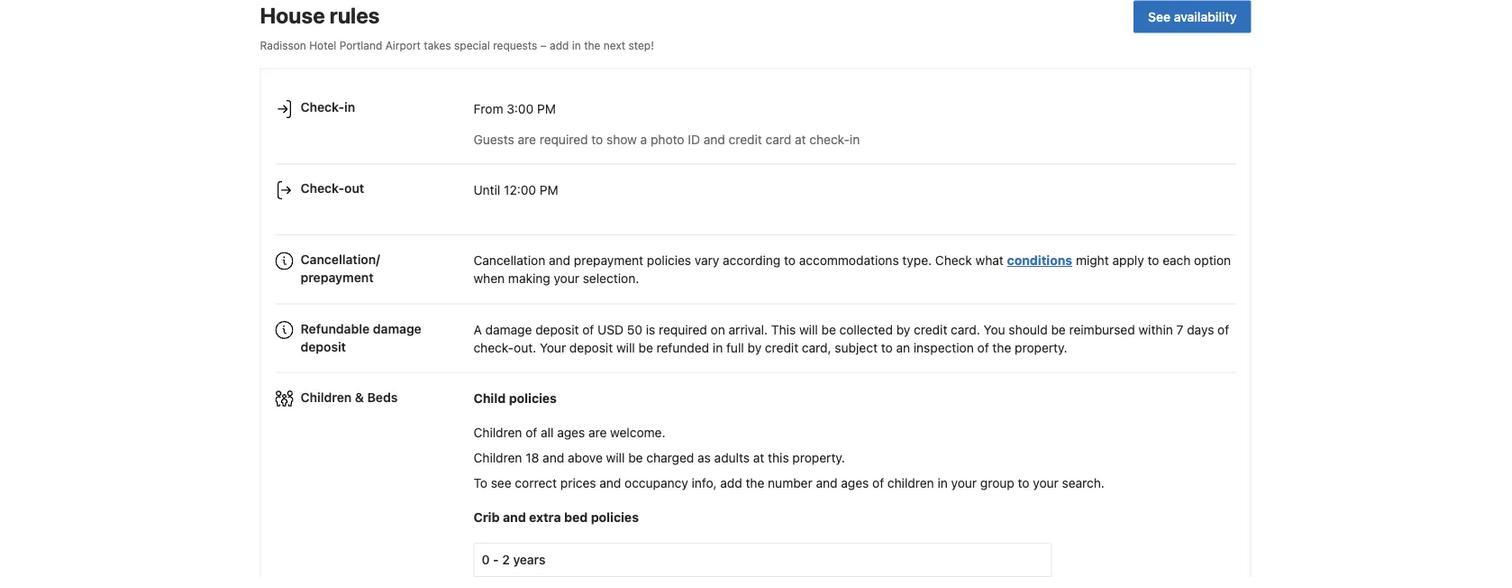 Task type: describe. For each thing, give the bounding box(es) containing it.
0 vertical spatial will
[[800, 322, 818, 337]]

you
[[984, 322, 1006, 337]]

0
[[482, 552, 490, 567]]

cancellation and prepayment policies vary according to accommodations type. check what conditions
[[474, 253, 1073, 268]]

arrival.
[[729, 322, 768, 337]]

be right should
[[1052, 322, 1066, 337]]

in down the portland on the top left of the page
[[344, 100, 355, 115]]

refundable
[[301, 321, 370, 336]]

0 horizontal spatial credit
[[729, 132, 763, 147]]

and right number
[[816, 476, 838, 491]]

within
[[1139, 322, 1174, 337]]

of left all
[[526, 425, 538, 440]]

correct
[[515, 476, 557, 491]]

1 vertical spatial property.
[[793, 450, 846, 465]]

reimbursed
[[1070, 322, 1136, 337]]

card
[[766, 132, 792, 147]]

according
[[723, 253, 781, 268]]

card,
[[802, 340, 832, 355]]

1 vertical spatial add
[[721, 476, 743, 491]]

conditions link
[[1008, 253, 1073, 268]]

see
[[491, 476, 512, 491]]

subject
[[835, 340, 878, 355]]

id
[[688, 132, 701, 147]]

1 vertical spatial will
[[617, 340, 635, 355]]

cancellation/
[[301, 252, 380, 267]]

1 vertical spatial credit
[[914, 322, 948, 337]]

info,
[[692, 476, 717, 491]]

as
[[698, 450, 711, 465]]

type.
[[903, 253, 932, 268]]

to
[[474, 476, 488, 491]]

requests
[[493, 39, 538, 52]]

guests are required to show a photo id and credit card at check-in
[[474, 132, 860, 147]]

check
[[936, 253, 973, 268]]

radisson hotel portland airport takes special requests – add in the next step!
[[260, 39, 654, 52]]

0 horizontal spatial at
[[754, 450, 765, 465]]

occupancy
[[625, 476, 689, 491]]

50
[[627, 322, 643, 337]]

1 horizontal spatial are
[[589, 425, 607, 440]]

and right 18
[[543, 450, 565, 465]]

vary
[[695, 253, 720, 268]]

1 vertical spatial ages
[[841, 476, 869, 491]]

children
[[888, 476, 935, 491]]

children for children of all ages are welcome.
[[474, 425, 522, 440]]

0 vertical spatial ages
[[557, 425, 585, 440]]

is
[[646, 322, 656, 337]]

step!
[[629, 39, 654, 52]]

of down the you
[[978, 340, 990, 355]]

portland
[[340, 39, 383, 52]]

inspection
[[914, 340, 974, 355]]

0 horizontal spatial required
[[540, 132, 588, 147]]

card.
[[951, 322, 981, 337]]

1 horizontal spatial by
[[897, 322, 911, 337]]

to right group
[[1018, 476, 1030, 491]]

be up card,
[[822, 322, 836, 337]]

from 3:00 pm
[[474, 101, 556, 116]]

child
[[474, 391, 506, 406]]

above
[[568, 450, 603, 465]]

usd
[[598, 322, 624, 337]]

check-in
[[301, 100, 355, 115]]

option
[[1195, 253, 1232, 268]]

3:00 pm
[[507, 101, 556, 116]]

property. inside a damage deposit of usd 50 is required on arrival. this will be collected by credit card. you should be reimbursed within 7 days of check-out. your deposit will be refunded in full by credit card, subject to an inspection of the property.
[[1015, 340, 1068, 355]]

7
[[1177, 322, 1184, 337]]

extra
[[529, 510, 561, 525]]

to left show
[[592, 132, 603, 147]]

days
[[1188, 322, 1215, 337]]

in right –
[[572, 39, 581, 52]]

airport
[[386, 39, 421, 52]]

conditions
[[1008, 253, 1073, 268]]

deposit down usd
[[570, 340, 613, 355]]

beds
[[367, 389, 398, 404]]

guests
[[474, 132, 515, 147]]

2
[[502, 552, 510, 567]]

in inside a damage deposit of usd 50 is required on arrival. this will be collected by credit card. you should be reimbursed within 7 days of check-out. your deposit will be refunded in full by credit card, subject to an inspection of the property.
[[713, 340, 723, 355]]

see availability
[[1149, 9, 1237, 24]]

0 vertical spatial prepayment
[[574, 253, 644, 268]]

photo
[[651, 132, 685, 147]]

see
[[1149, 9, 1171, 24]]

2 horizontal spatial your
[[1033, 476, 1059, 491]]

of right days
[[1218, 322, 1230, 337]]

a
[[474, 322, 482, 337]]

to inside a damage deposit of usd 50 is required on arrival. this will be collected by credit card. you should be reimbursed within 7 days of check-out. your deposit will be refunded in full by credit card, subject to an inspection of the property.
[[882, 340, 893, 355]]

to see correct prices and occupancy info, add the number and ages of children in your group to your search.
[[474, 476, 1105, 491]]

12:00 pm
[[504, 182, 559, 197]]

what
[[976, 253, 1004, 268]]

show
[[607, 132, 637, 147]]

house
[[260, 2, 325, 27]]

be down is
[[639, 340, 653, 355]]

1 vertical spatial policies
[[509, 391, 557, 406]]

cancellation
[[474, 253, 546, 268]]

-
[[493, 552, 499, 567]]

until 12:00 pm
[[474, 182, 559, 197]]

0 horizontal spatial by
[[748, 340, 762, 355]]

rules
[[330, 2, 380, 27]]

children of all ages are welcome.
[[474, 425, 666, 440]]

and right id
[[704, 132, 726, 147]]

number
[[768, 476, 813, 491]]

the inside a damage deposit of usd 50 is required on arrival. this will be collected by credit card. you should be reimbursed within 7 days of check-out. your deposit will be refunded in full by credit card, subject to an inspection of the property.
[[993, 340, 1012, 355]]

be down welcome.
[[629, 450, 643, 465]]

required inside a damage deposit of usd 50 is required on arrival. this will be collected by credit card. you should be reimbursed within 7 days of check-out. your deposit will be refunded in full by credit card, subject to an inspection of the property.
[[659, 322, 708, 337]]

each
[[1163, 253, 1191, 268]]

collected
[[840, 322, 893, 337]]

a damage deposit of usd 50 is required on arrival. this will be collected by credit card. you should be reimbursed within 7 days of check-out. your deposit will be refunded in full by credit card, subject to an inspection of the property.
[[474, 322, 1230, 355]]



Task type: locate. For each thing, give the bounding box(es) containing it.
0 vertical spatial by
[[897, 322, 911, 337]]

are
[[518, 132, 536, 147], [589, 425, 607, 440]]

0 horizontal spatial property.
[[793, 450, 846, 465]]

prepayment down cancellation/
[[301, 270, 374, 285]]

might apply to each option when making your selection.
[[474, 253, 1232, 286]]

crib
[[474, 510, 500, 525]]

on
[[711, 322, 726, 337]]

children & beds
[[301, 389, 398, 404]]

an
[[897, 340, 911, 355]]

property.
[[1015, 340, 1068, 355], [793, 450, 846, 465]]

required up refunded
[[659, 322, 708, 337]]

add
[[550, 39, 569, 52], [721, 476, 743, 491]]

required
[[540, 132, 588, 147], [659, 322, 708, 337]]

refundable damage deposit
[[301, 321, 422, 354]]

2 vertical spatial policies
[[591, 510, 639, 525]]

1 horizontal spatial ages
[[841, 476, 869, 491]]

policies
[[647, 253, 692, 268], [509, 391, 557, 406], [591, 510, 639, 525]]

1 vertical spatial the
[[993, 340, 1012, 355]]

out
[[344, 181, 364, 196]]

the down adults
[[746, 476, 765, 491]]

takes
[[424, 39, 451, 52]]

deposit up the your
[[536, 322, 579, 337]]

0 vertical spatial required
[[540, 132, 588, 147]]

–
[[541, 39, 547, 52]]

your left search.
[[1033, 476, 1059, 491]]

credit up inspection
[[914, 322, 948, 337]]

0 horizontal spatial your
[[554, 271, 580, 286]]

adults
[[715, 450, 750, 465]]

ages right all
[[557, 425, 585, 440]]

in right children
[[938, 476, 948, 491]]

children for children & beds
[[301, 389, 352, 404]]

0 vertical spatial check-
[[301, 100, 344, 115]]

1 horizontal spatial prepayment
[[574, 253, 644, 268]]

credit down this
[[765, 340, 799, 355]]

next
[[604, 39, 626, 52]]

are down 3:00 pm
[[518, 132, 536, 147]]

to inside might apply to each option when making your selection.
[[1148, 253, 1160, 268]]

check-
[[810, 132, 850, 147], [474, 340, 514, 355]]

children for children 18 and above will be charged as adults at this property.
[[474, 450, 522, 465]]

deposit for refundable
[[301, 339, 346, 354]]

bed
[[564, 510, 588, 525]]

0 vertical spatial the
[[584, 39, 601, 52]]

damage inside the 'refundable damage deposit'
[[373, 321, 422, 336]]

the down the you
[[993, 340, 1012, 355]]

18
[[526, 450, 539, 465]]

1 vertical spatial check-
[[474, 340, 514, 355]]

2 check- from the top
[[301, 181, 344, 196]]

1 vertical spatial required
[[659, 322, 708, 337]]

0 horizontal spatial are
[[518, 132, 536, 147]]

1 horizontal spatial required
[[659, 322, 708, 337]]

to left each
[[1148, 253, 1160, 268]]

0 horizontal spatial policies
[[509, 391, 557, 406]]

deposit for a
[[536, 322, 579, 337]]

0 vertical spatial check-
[[810, 132, 850, 147]]

deposit inside the 'refundable damage deposit'
[[301, 339, 346, 354]]

and right prices
[[600, 476, 621, 491]]

add right –
[[550, 39, 569, 52]]

the left next
[[584, 39, 601, 52]]

check- for in
[[301, 100, 344, 115]]

this
[[768, 450, 789, 465]]

by down arrival.
[[748, 340, 762, 355]]

property. up number
[[793, 450, 846, 465]]

1 horizontal spatial damage
[[486, 322, 532, 337]]

in right card
[[850, 132, 860, 147]]

by up an
[[897, 322, 911, 337]]

1 vertical spatial prepayment
[[301, 270, 374, 285]]

ages
[[557, 425, 585, 440], [841, 476, 869, 491]]

crib and extra bed policies
[[474, 510, 639, 525]]

by
[[897, 322, 911, 337], [748, 340, 762, 355]]

1 vertical spatial children
[[474, 425, 522, 440]]

apply
[[1113, 253, 1145, 268]]

and up making at top left
[[549, 253, 571, 268]]

2 vertical spatial children
[[474, 450, 522, 465]]

0 - 2 years
[[482, 552, 546, 567]]

search.
[[1063, 476, 1105, 491]]

out.
[[514, 340, 537, 355]]

0 vertical spatial property.
[[1015, 340, 1068, 355]]

when
[[474, 271, 505, 286]]

1 horizontal spatial credit
[[765, 340, 799, 355]]

check- right card
[[810, 132, 850, 147]]

2 vertical spatial credit
[[765, 340, 799, 355]]

will right above
[[606, 450, 625, 465]]

2 vertical spatial will
[[606, 450, 625, 465]]

cancellation/ prepayment
[[301, 252, 380, 285]]

1 horizontal spatial policies
[[591, 510, 639, 525]]

special
[[454, 39, 490, 52]]

0 vertical spatial at
[[795, 132, 807, 147]]

making
[[508, 271, 551, 286]]

in left full
[[713, 340, 723, 355]]

add down adults
[[721, 476, 743, 491]]

policies up all
[[509, 391, 557, 406]]

children
[[301, 389, 352, 404], [474, 425, 522, 440], [474, 450, 522, 465]]

2 vertical spatial the
[[746, 476, 765, 491]]

1 check- from the top
[[301, 100, 344, 115]]

your
[[554, 271, 580, 286], [952, 476, 977, 491], [1033, 476, 1059, 491]]

a
[[641, 132, 648, 147]]

policies right the bed
[[591, 510, 639, 525]]

and right crib
[[503, 510, 526, 525]]

credit
[[729, 132, 763, 147], [914, 322, 948, 337], [765, 340, 799, 355]]

0 vertical spatial children
[[301, 389, 352, 404]]

0 vertical spatial add
[[550, 39, 569, 52]]

group
[[981, 476, 1015, 491]]

availability
[[1175, 9, 1237, 24]]

check- down a
[[474, 340, 514, 355]]

1 horizontal spatial property.
[[1015, 340, 1068, 355]]

children left &
[[301, 389, 352, 404]]

welcome.
[[610, 425, 666, 440]]

deposit
[[536, 322, 579, 337], [301, 339, 346, 354], [570, 340, 613, 355]]

0 horizontal spatial the
[[584, 39, 601, 52]]

0 horizontal spatial ages
[[557, 425, 585, 440]]

ages left children
[[841, 476, 869, 491]]

will down 50
[[617, 340, 635, 355]]

0 vertical spatial credit
[[729, 132, 763, 147]]

accommodations
[[800, 253, 899, 268]]

at left this
[[754, 450, 765, 465]]

hotel
[[309, 39, 337, 52]]

0 horizontal spatial check-
[[474, 340, 514, 355]]

damage inside a damage deposit of usd 50 is required on arrival. this will be collected by credit card. you should be reimbursed within 7 days of check-out. your deposit will be refunded in full by credit card, subject to an inspection of the property.
[[486, 322, 532, 337]]

0 vertical spatial are
[[518, 132, 536, 147]]

might
[[1076, 253, 1110, 268]]

check-out
[[301, 181, 364, 196]]

1 horizontal spatial check-
[[810, 132, 850, 147]]

should
[[1009, 322, 1048, 337]]

check-
[[301, 100, 344, 115], [301, 181, 344, 196]]

1 vertical spatial check-
[[301, 181, 344, 196]]

damage right refundable
[[373, 321, 422, 336]]

prepayment up selection. on the top left of the page
[[574, 253, 644, 268]]

years
[[513, 552, 546, 567]]

from
[[474, 101, 504, 116]]

1 vertical spatial at
[[754, 450, 765, 465]]

children down child
[[474, 425, 522, 440]]

check- inside a damage deposit of usd 50 is required on arrival. this will be collected by credit card. you should be reimbursed within 7 days of check-out. your deposit will be refunded in full by credit card, subject to an inspection of the property.
[[474, 340, 514, 355]]

damage for a
[[486, 322, 532, 337]]

required down 3:00 pm
[[540, 132, 588, 147]]

credit left card
[[729, 132, 763, 147]]

0 vertical spatial policies
[[647, 253, 692, 268]]

your left group
[[952, 476, 977, 491]]

your
[[540, 340, 566, 355]]

see availability button
[[1134, 0, 1252, 33]]

selection.
[[583, 271, 639, 286]]

to left an
[[882, 340, 893, 355]]

your inside might apply to each option when making your selection.
[[554, 271, 580, 286]]

radisson
[[260, 39, 306, 52]]

this
[[772, 322, 796, 337]]

of left children
[[873, 476, 885, 491]]

check- for out
[[301, 181, 344, 196]]

policies left vary
[[647, 253, 692, 268]]

1 horizontal spatial the
[[746, 476, 765, 491]]

1 horizontal spatial your
[[952, 476, 977, 491]]

of
[[583, 322, 594, 337], [1218, 322, 1230, 337], [978, 340, 990, 355], [526, 425, 538, 440], [873, 476, 885, 491]]

property. down should
[[1015, 340, 1068, 355]]

2 horizontal spatial credit
[[914, 322, 948, 337]]

all
[[541, 425, 554, 440]]

2 horizontal spatial the
[[993, 340, 1012, 355]]

2 horizontal spatial policies
[[647, 253, 692, 268]]

damage up out.
[[486, 322, 532, 337]]

your right making at top left
[[554, 271, 580, 286]]

to right according
[[784, 253, 796, 268]]

1 horizontal spatial at
[[795, 132, 807, 147]]

0 horizontal spatial prepayment
[[301, 270, 374, 285]]

deposit down refundable
[[301, 339, 346, 354]]

1 horizontal spatial add
[[721, 476, 743, 491]]

are up above
[[589, 425, 607, 440]]

check- down hotel
[[301, 100, 344, 115]]

1 vertical spatial by
[[748, 340, 762, 355]]

children up "see"
[[474, 450, 522, 465]]

children 18 and above will be charged as adults at this property.
[[474, 450, 846, 465]]

0 horizontal spatial damage
[[373, 321, 422, 336]]

check- up cancellation/
[[301, 181, 344, 196]]

damage for refundable
[[373, 321, 422, 336]]

1 vertical spatial are
[[589, 425, 607, 440]]

charged
[[647, 450, 694, 465]]

0 horizontal spatial add
[[550, 39, 569, 52]]

refunded
[[657, 340, 710, 355]]

of left usd
[[583, 322, 594, 337]]

&
[[355, 389, 364, 404]]

will up card,
[[800, 322, 818, 337]]

prepayment inside cancellation/ prepayment
[[301, 270, 374, 285]]

at right card
[[795, 132, 807, 147]]



Task type: vqa. For each thing, say whether or not it's contained in the screenshot.
through
no



